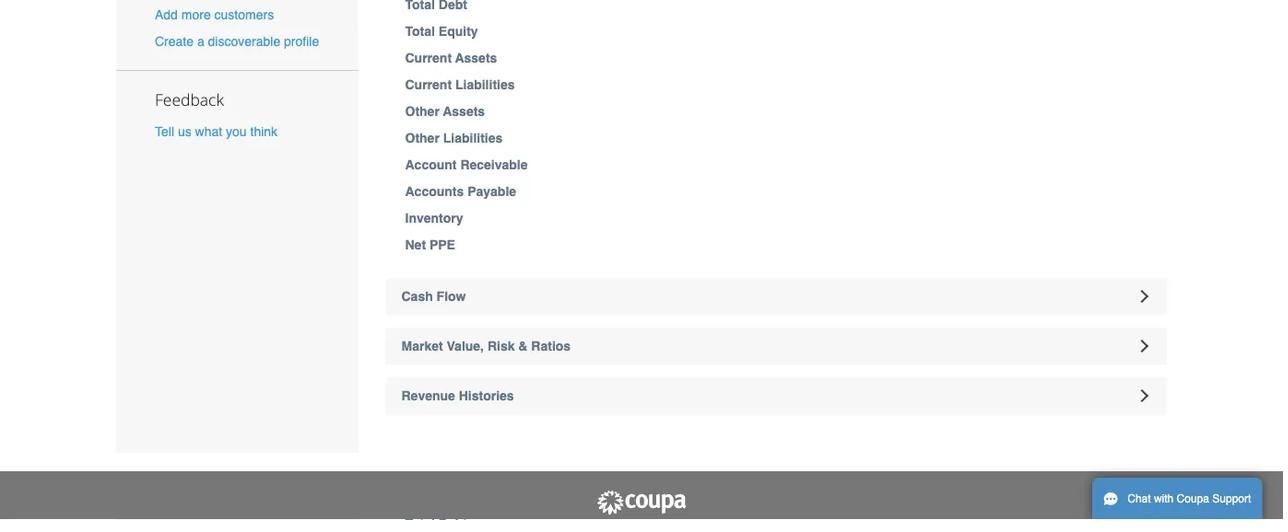 Task type: describe. For each thing, give the bounding box(es) containing it.
feedback
[[155, 89, 224, 110]]

current for current liabilities
[[405, 77, 452, 92]]

revenue
[[401, 389, 455, 404]]

liabilities for current liabilities
[[455, 77, 515, 92]]

total
[[405, 24, 435, 38]]

discoverable
[[208, 34, 280, 49]]

&
[[518, 339, 528, 354]]

other assets
[[405, 104, 485, 118]]

payable
[[467, 184, 516, 199]]

risk
[[487, 339, 515, 354]]

with
[[1154, 493, 1174, 506]]

revenue histories
[[401, 389, 514, 404]]

current assets
[[405, 50, 497, 65]]

net
[[405, 237, 426, 252]]

ppe
[[429, 237, 455, 252]]

net ppe
[[405, 237, 455, 252]]

cash
[[401, 289, 433, 304]]

assets for other assets
[[443, 104, 485, 118]]

ratios
[[531, 339, 571, 354]]

receivable
[[460, 157, 528, 172]]

market value, risk & ratios
[[401, 339, 571, 354]]

current liabilities
[[405, 77, 515, 92]]

chat
[[1128, 493, 1151, 506]]

what
[[195, 124, 222, 139]]

liabilities for other liabilities
[[443, 130, 503, 145]]

chat with coupa support
[[1128, 493, 1251, 506]]

revenue histories heading
[[386, 378, 1167, 415]]

add more customers link
[[155, 7, 274, 22]]

coupa supplier portal image
[[595, 490, 688, 516]]

value,
[[447, 339, 484, 354]]

histories
[[459, 389, 514, 404]]

accounts
[[405, 184, 464, 199]]

add
[[155, 7, 178, 22]]

think
[[250, 124, 278, 139]]

create a discoverable profile
[[155, 34, 319, 49]]



Task type: locate. For each thing, give the bounding box(es) containing it.
us
[[178, 124, 191, 139]]

add more customers
[[155, 7, 274, 22]]

cash flow button
[[386, 278, 1167, 315]]

flow
[[437, 289, 466, 304]]

total equity
[[405, 24, 478, 38]]

market value, risk & ratios button
[[386, 328, 1167, 365]]

tell us what you think
[[155, 124, 278, 139]]

customers
[[214, 7, 274, 22]]

revenue histories button
[[386, 378, 1167, 415]]

other up other liabilities
[[405, 104, 440, 118]]

equity
[[439, 24, 478, 38]]

current
[[405, 50, 452, 65], [405, 77, 452, 92]]

cash flow heading
[[386, 278, 1167, 315]]

other for other assets
[[405, 104, 440, 118]]

other
[[405, 104, 440, 118], [405, 130, 440, 145]]

liabilities
[[455, 77, 515, 92], [443, 130, 503, 145]]

profile
[[284, 34, 319, 49]]

account
[[405, 157, 457, 172]]

tell
[[155, 124, 174, 139]]

more
[[181, 7, 211, 22]]

market value, risk & ratios heading
[[386, 328, 1167, 365]]

assets for current assets
[[455, 50, 497, 65]]

coupa
[[1177, 493, 1209, 506]]

create a discoverable profile link
[[155, 34, 319, 49]]

accounts payable
[[405, 184, 516, 199]]

current up other assets
[[405, 77, 452, 92]]

account receivable
[[405, 157, 528, 172]]

you
[[226, 124, 247, 139]]

market
[[401, 339, 443, 354]]

liabilities up account receivable
[[443, 130, 503, 145]]

1 other from the top
[[405, 104, 440, 118]]

a
[[197, 34, 204, 49]]

create
[[155, 34, 194, 49]]

other for other liabilities
[[405, 130, 440, 145]]

current down total
[[405, 50, 452, 65]]

assets up current liabilities
[[455, 50, 497, 65]]

chat with coupa support button
[[1092, 478, 1262, 521]]

other up account
[[405, 130, 440, 145]]

assets down current liabilities
[[443, 104, 485, 118]]

liabilities down "current assets"
[[455, 77, 515, 92]]

inventory
[[405, 211, 463, 225]]

1 current from the top
[[405, 50, 452, 65]]

assets
[[455, 50, 497, 65], [443, 104, 485, 118]]

other liabilities
[[405, 130, 503, 145]]

2 current from the top
[[405, 77, 452, 92]]

1 vertical spatial other
[[405, 130, 440, 145]]

2 other from the top
[[405, 130, 440, 145]]

1 vertical spatial current
[[405, 77, 452, 92]]

0 vertical spatial liabilities
[[455, 77, 515, 92]]

0 vertical spatial current
[[405, 50, 452, 65]]

cash flow
[[401, 289, 466, 304]]

0 vertical spatial other
[[405, 104, 440, 118]]

0 vertical spatial assets
[[455, 50, 497, 65]]

tell us what you think button
[[155, 122, 278, 141]]

1 vertical spatial liabilities
[[443, 130, 503, 145]]

1 vertical spatial assets
[[443, 104, 485, 118]]

current for current assets
[[405, 50, 452, 65]]

support
[[1212, 493, 1251, 506]]



Task type: vqa. For each thing, say whether or not it's contained in the screenshot.
Chat
yes



